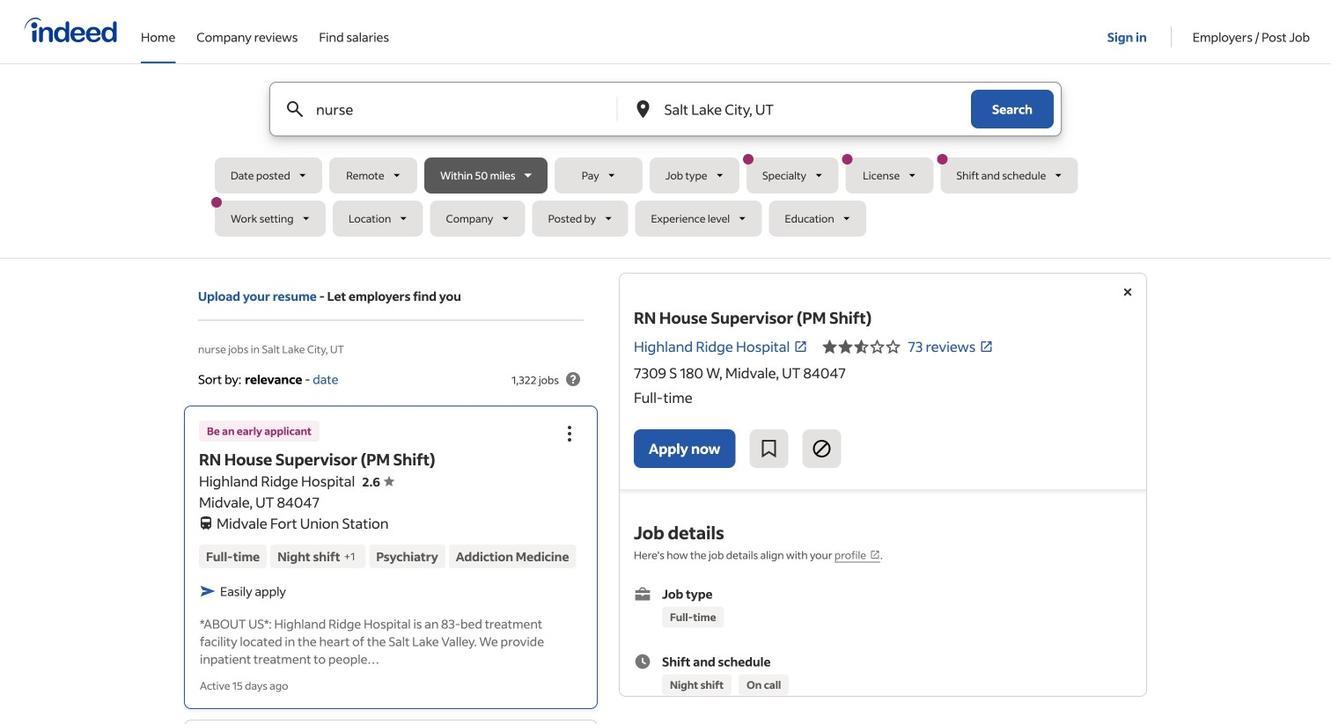 Task type: vqa. For each thing, say whether or not it's contained in the screenshot.
Close job details icon
yes



Task type: locate. For each thing, give the bounding box(es) containing it.
job actions for rn house supervisor (pm shift) is collapsed image
[[559, 424, 580, 445]]

close job details image
[[1118, 282, 1139, 303]]

2.6 out of 5 stars. link to 73 reviews company ratings (opens in a new tab) image
[[980, 340, 994, 354]]

search: Job title, keywords, or company text field
[[313, 83, 588, 136]]

save this job image
[[759, 439, 780, 460]]

None search field
[[211, 82, 1117, 244]]

not interested image
[[812, 439, 833, 460]]

job preferences (opens in a new window) image
[[870, 550, 881, 561]]



Task type: describe. For each thing, give the bounding box(es) containing it.
transit information image
[[199, 513, 213, 530]]

2.6 out of five stars rating image
[[362, 474, 394, 490]]

2.6 out of 5 stars image
[[822, 336, 901, 358]]

Edit location text field
[[661, 83, 936, 136]]

highland ridge hospital (opens in a new tab) image
[[794, 340, 808, 354]]

help icon image
[[563, 369, 584, 390]]



